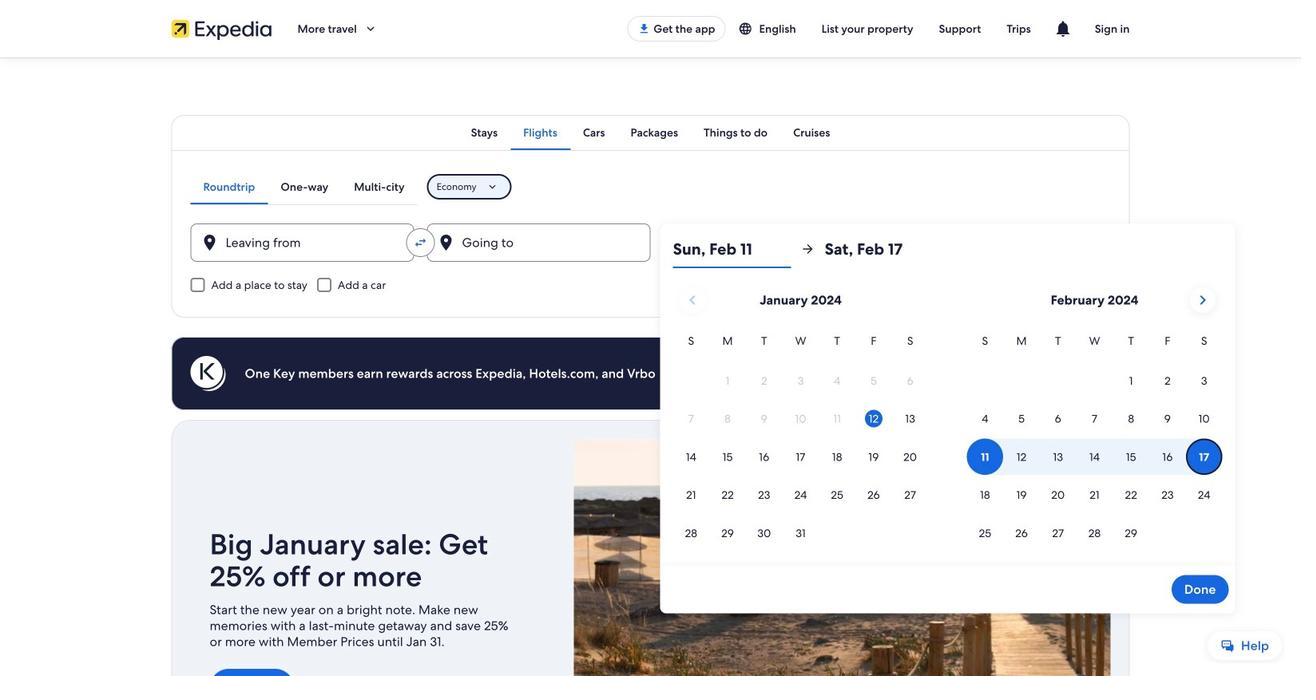 Task type: locate. For each thing, give the bounding box(es) containing it.
previous month image
[[683, 291, 702, 310]]

next month image
[[1193, 291, 1212, 310]]

0 vertical spatial tab list
[[171, 115, 1130, 150]]

main content
[[0, 58, 1301, 677]]

expedia logo image
[[171, 18, 272, 40]]

communication center icon image
[[1053, 19, 1072, 38]]

application
[[673, 281, 1222, 553]]

tab list
[[171, 115, 1130, 150], [190, 169, 417, 204]]

today element
[[865, 410, 883, 428]]

february 2024 element
[[967, 332, 1222, 553]]



Task type: describe. For each thing, give the bounding box(es) containing it.
small image
[[738, 22, 759, 36]]

more travel image
[[363, 22, 378, 36]]

download the app button image
[[638, 22, 650, 35]]

directional image
[[801, 242, 815, 256]]

swap origin and destination values image
[[413, 236, 428, 250]]

1 vertical spatial tab list
[[190, 169, 417, 204]]

january 2024 element
[[673, 332, 929, 553]]



Task type: vqa. For each thing, say whether or not it's contained in the screenshot.
NEXT MONTH icon
yes



